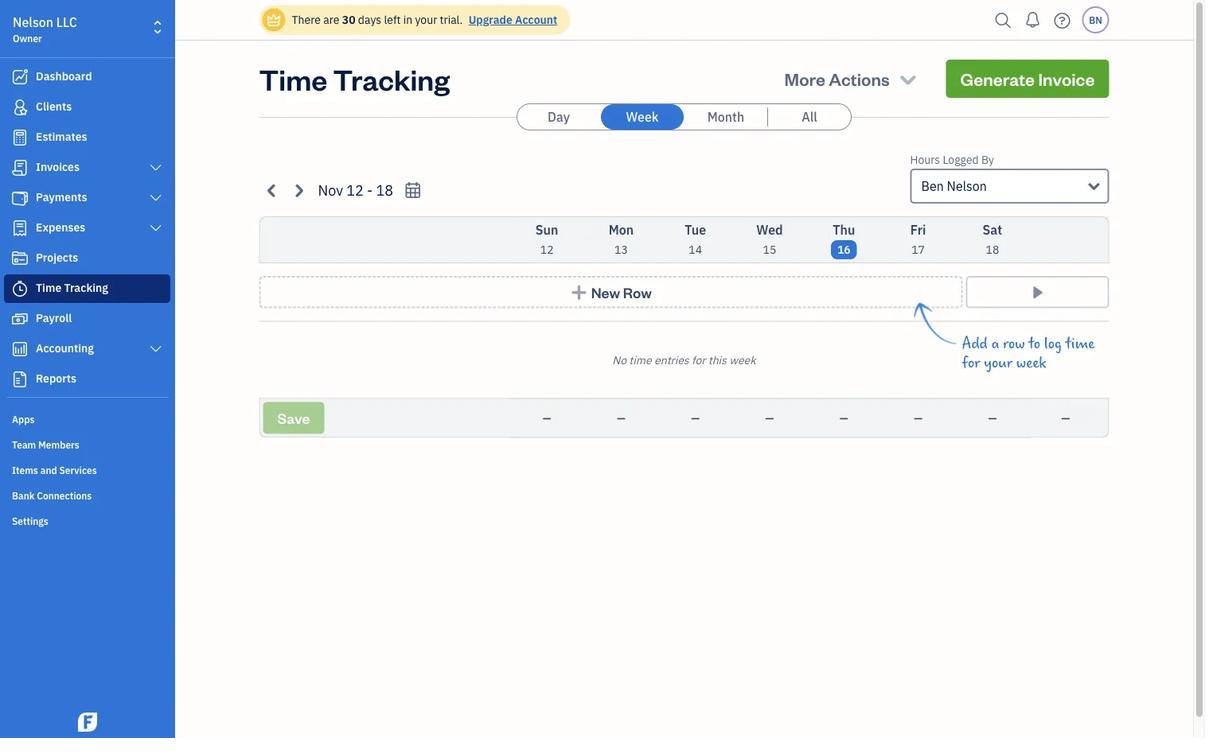 Task type: locate. For each thing, give the bounding box(es) containing it.
time tracking down 30
[[259, 60, 450, 98]]

start timer image
[[1028, 284, 1047, 300]]

0 vertical spatial time
[[259, 60, 327, 98]]

1 vertical spatial nelson
[[947, 178, 987, 195]]

connections
[[37, 489, 92, 502]]

invoice
[[1038, 67, 1095, 90]]

0 vertical spatial 12
[[346, 181, 364, 200]]

chevron large down image
[[149, 162, 163, 174], [149, 192, 163, 205], [149, 343, 163, 356]]

0 vertical spatial nelson
[[13, 14, 53, 31]]

1 vertical spatial your
[[984, 355, 1012, 372]]

1 vertical spatial time
[[36, 281, 61, 295]]

0 horizontal spatial week
[[729, 353, 756, 367]]

1 horizontal spatial time
[[259, 60, 327, 98]]

generate invoice
[[960, 67, 1095, 90]]

members
[[38, 439, 79, 451]]

2 chevron large down image from the top
[[149, 192, 163, 205]]

18 right the '-'
[[376, 181, 393, 200]]

chevron large down image
[[149, 222, 163, 235]]

tracking down projects link
[[64, 281, 108, 295]]

dashboard image
[[10, 69, 29, 85]]

12 for sun
[[540, 242, 554, 257]]

1 horizontal spatial time tracking
[[259, 60, 450, 98]]

2 — from the left
[[617, 411, 626, 425]]

no time entries for this week
[[612, 353, 756, 367]]

time tracking
[[259, 60, 450, 98], [36, 281, 108, 295]]

payment image
[[10, 190, 29, 206]]

estimate image
[[10, 130, 29, 146]]

0 horizontal spatial time tracking
[[36, 281, 108, 295]]

there are 30 days left in your trial. upgrade account
[[292, 12, 557, 27]]

12 for nov
[[346, 181, 364, 200]]

0 horizontal spatial 18
[[376, 181, 393, 200]]

12 down 'sun'
[[540, 242, 554, 257]]

time inside "main" element
[[36, 281, 61, 295]]

expense image
[[10, 220, 29, 236]]

1 horizontal spatial time
[[1066, 335, 1095, 353]]

settings
[[12, 515, 48, 528]]

time
[[1066, 335, 1095, 353], [629, 353, 652, 367]]

for
[[692, 353, 706, 367], [962, 355, 980, 372]]

ben
[[921, 178, 944, 195]]

1 horizontal spatial 12
[[540, 242, 554, 257]]

in
[[403, 12, 412, 27]]

tue 14
[[685, 222, 706, 257]]

team members
[[12, 439, 79, 451]]

team
[[12, 439, 36, 451]]

money image
[[10, 311, 29, 327]]

invoice image
[[10, 160, 29, 176]]

time right no
[[629, 353, 652, 367]]

your
[[415, 12, 437, 27], [984, 355, 1012, 372]]

0 vertical spatial chevron large down image
[[149, 162, 163, 174]]

week down to
[[1016, 355, 1046, 372]]

time right log
[[1066, 335, 1095, 353]]

estimates link
[[4, 123, 170, 152]]

2 vertical spatial chevron large down image
[[149, 343, 163, 356]]

generate
[[960, 67, 1035, 90]]

nov
[[318, 181, 343, 200]]

week
[[626, 109, 659, 125]]

clients
[[36, 99, 72, 114]]

client image
[[10, 99, 29, 115]]

for down add
[[962, 355, 980, 372]]

1 horizontal spatial 18
[[986, 242, 999, 257]]

0 vertical spatial time tracking
[[259, 60, 450, 98]]

more
[[784, 67, 825, 90]]

time down there at the left top of the page
[[259, 60, 327, 98]]

18 down sat
[[986, 242, 999, 257]]

tracking down left at the top
[[333, 60, 450, 98]]

1 vertical spatial chevron large down image
[[149, 192, 163, 205]]

0 horizontal spatial tracking
[[64, 281, 108, 295]]

time tracking down projects link
[[36, 281, 108, 295]]

chevron large down image inside invoices link
[[149, 162, 163, 174]]

1 chevron large down image from the top
[[149, 162, 163, 174]]

your inside add a row to log time for your week
[[984, 355, 1012, 372]]

1 horizontal spatial for
[[962, 355, 980, 372]]

1 vertical spatial 12
[[540, 242, 554, 257]]

accounting link
[[4, 335, 170, 364]]

1 horizontal spatial week
[[1016, 355, 1046, 372]]

1 horizontal spatial nelson
[[947, 178, 987, 195]]

row
[[623, 283, 652, 302]]

hours logged by
[[910, 152, 994, 167]]

project image
[[10, 251, 29, 267]]

17
[[911, 242, 925, 257]]

sat 18
[[983, 222, 1002, 257]]

freshbooks image
[[75, 713, 100, 732]]

chevron large down image for payments
[[149, 192, 163, 205]]

week
[[729, 353, 756, 367], [1016, 355, 1046, 372]]

time
[[259, 60, 327, 98], [36, 281, 61, 295]]

12 inside sun 12
[[540, 242, 554, 257]]

go to help image
[[1049, 8, 1075, 32]]

1 — from the left
[[543, 411, 551, 425]]

0 horizontal spatial your
[[415, 12, 437, 27]]

there
[[292, 12, 321, 27]]

1 vertical spatial time tracking
[[36, 281, 108, 295]]

3 chevron large down image from the top
[[149, 343, 163, 356]]

expenses link
[[4, 214, 170, 243]]

0 vertical spatial tracking
[[333, 60, 450, 98]]

this
[[708, 353, 727, 367]]

bank connections
[[12, 489, 92, 502]]

upgrade
[[469, 12, 512, 27]]

0 horizontal spatial time
[[36, 281, 61, 295]]

your down the a
[[984, 355, 1012, 372]]

nelson up owner
[[13, 14, 53, 31]]

7 — from the left
[[988, 411, 997, 425]]

week right this
[[729, 353, 756, 367]]

sun
[[536, 222, 558, 238]]

dashboard link
[[4, 63, 170, 92]]

apps
[[12, 413, 35, 426]]

estimates
[[36, 129, 87, 144]]

tracking
[[333, 60, 450, 98], [64, 281, 108, 295]]

0 horizontal spatial 12
[[346, 181, 364, 200]]

bank connections link
[[4, 483, 170, 507]]

wed 15
[[756, 222, 783, 257]]

for left this
[[692, 353, 706, 367]]

15
[[763, 242, 776, 257]]

nelson
[[13, 14, 53, 31], [947, 178, 987, 195]]

1 horizontal spatial tracking
[[333, 60, 450, 98]]

day
[[548, 109, 570, 125]]

and
[[40, 464, 57, 477]]

-
[[367, 181, 373, 200]]

account
[[515, 12, 557, 27]]

new
[[591, 283, 620, 302]]

actions
[[829, 67, 890, 90]]

12 left the '-'
[[346, 181, 364, 200]]

—
[[543, 411, 551, 425], [617, 411, 626, 425], [691, 411, 700, 425], [765, 411, 774, 425], [840, 411, 848, 425], [914, 411, 923, 425], [988, 411, 997, 425], [1061, 411, 1070, 425]]

reports
[[36, 371, 76, 386]]

nelson down the logged
[[947, 178, 987, 195]]

your right the in
[[415, 12, 437, 27]]

1 vertical spatial tracking
[[64, 281, 108, 295]]

chevron large down image for invoices
[[149, 162, 163, 174]]

1 horizontal spatial your
[[984, 355, 1012, 372]]

time right timer icon
[[36, 281, 61, 295]]

all link
[[768, 104, 851, 130]]

1 vertical spatial 18
[[986, 242, 999, 257]]

reports link
[[4, 365, 170, 394]]

0 vertical spatial 18
[[376, 181, 393, 200]]

accounting
[[36, 341, 94, 356]]

0 horizontal spatial nelson
[[13, 14, 53, 31]]

mon 13
[[609, 222, 634, 257]]



Task type: vqa. For each thing, say whether or not it's contained in the screenshot.
Fri
yes



Task type: describe. For each thing, give the bounding box(es) containing it.
more actions
[[784, 67, 890, 90]]

month link
[[684, 104, 767, 130]]

week link
[[601, 104, 684, 130]]

13
[[614, 242, 628, 257]]

by
[[981, 152, 994, 167]]

5 — from the left
[[840, 411, 848, 425]]

fri 17
[[910, 222, 926, 257]]

left
[[384, 12, 401, 27]]

all
[[802, 109, 817, 125]]

dashboard
[[36, 69, 92, 84]]

fri
[[910, 222, 926, 238]]

llc
[[56, 14, 77, 31]]

items and services link
[[4, 458, 170, 482]]

3 — from the left
[[691, 411, 700, 425]]

hours
[[910, 152, 940, 167]]

ben nelson
[[921, 178, 987, 195]]

time tracking link
[[4, 275, 170, 303]]

sat
[[983, 222, 1002, 238]]

30
[[342, 12, 355, 27]]

payroll
[[36, 311, 72, 326]]

generate invoice button
[[946, 60, 1109, 98]]

previous week image
[[263, 181, 281, 200]]

projects link
[[4, 244, 170, 273]]

18 inside sat 18
[[986, 242, 999, 257]]

add
[[962, 335, 988, 353]]

owner
[[13, 32, 42, 45]]

week inside add a row to log time for your week
[[1016, 355, 1046, 372]]

bn button
[[1082, 6, 1109, 33]]

timer image
[[10, 281, 29, 297]]

tue
[[685, 222, 706, 238]]

0 vertical spatial your
[[415, 12, 437, 27]]

tracking inside "main" element
[[64, 281, 108, 295]]

chevrondown image
[[897, 68, 919, 90]]

thu 16
[[833, 222, 855, 257]]

report image
[[10, 372, 29, 388]]

time inside add a row to log time for your week
[[1066, 335, 1095, 353]]

add a row to log time for your week
[[962, 335, 1095, 372]]

are
[[323, 12, 339, 27]]

0 horizontal spatial for
[[692, 353, 706, 367]]

14
[[689, 242, 702, 257]]

nelson llc owner
[[13, 14, 77, 45]]

4 — from the left
[[765, 411, 774, 425]]

plus image
[[570, 284, 588, 300]]

wed
[[756, 222, 783, 238]]

to
[[1029, 335, 1040, 353]]

row
[[1003, 335, 1025, 353]]

main element
[[0, 0, 215, 739]]

trial.
[[440, 12, 463, 27]]

search image
[[991, 8, 1016, 32]]

16
[[837, 242, 851, 257]]

no
[[612, 353, 626, 367]]

payments link
[[4, 184, 170, 213]]

clients link
[[4, 93, 170, 122]]

0 horizontal spatial time
[[629, 353, 652, 367]]

new row
[[591, 283, 652, 302]]

mon
[[609, 222, 634, 238]]

payments
[[36, 190, 87, 205]]

apps link
[[4, 407, 170, 431]]

for inside add a row to log time for your week
[[962, 355, 980, 372]]

8 — from the left
[[1061, 411, 1070, 425]]

a
[[991, 335, 999, 353]]

projects
[[36, 250, 78, 265]]

day link
[[517, 104, 600, 130]]

notifications image
[[1020, 4, 1045, 36]]

expenses
[[36, 220, 85, 235]]

chevron large down image for accounting
[[149, 343, 163, 356]]

bank
[[12, 489, 35, 502]]

settings link
[[4, 509, 170, 532]]

month
[[707, 109, 744, 125]]

nelson inside nelson llc owner
[[13, 14, 53, 31]]

nelson inside dropdown button
[[947, 178, 987, 195]]

upgrade account link
[[465, 12, 557, 27]]

choose a date image
[[404, 181, 422, 199]]

6 — from the left
[[914, 411, 923, 425]]

log
[[1044, 335, 1062, 353]]

team members link
[[4, 432, 170, 456]]

time tracking inside "main" element
[[36, 281, 108, 295]]

invoices link
[[4, 154, 170, 182]]

payroll link
[[4, 305, 170, 333]]

days
[[358, 12, 381, 27]]

chart image
[[10, 341, 29, 357]]

invoices
[[36, 160, 80, 174]]

bn
[[1089, 14, 1102, 26]]

more actions button
[[770, 60, 933, 98]]

ben nelson button
[[910, 169, 1109, 204]]

thu
[[833, 222, 855, 238]]

new row button
[[259, 276, 963, 308]]

services
[[59, 464, 97, 477]]

crown image
[[265, 12, 282, 28]]

items and services
[[12, 464, 97, 477]]

logged
[[943, 152, 979, 167]]

nov 12 - 18
[[318, 181, 393, 200]]

entries
[[654, 353, 689, 367]]

next week image
[[289, 181, 308, 200]]



